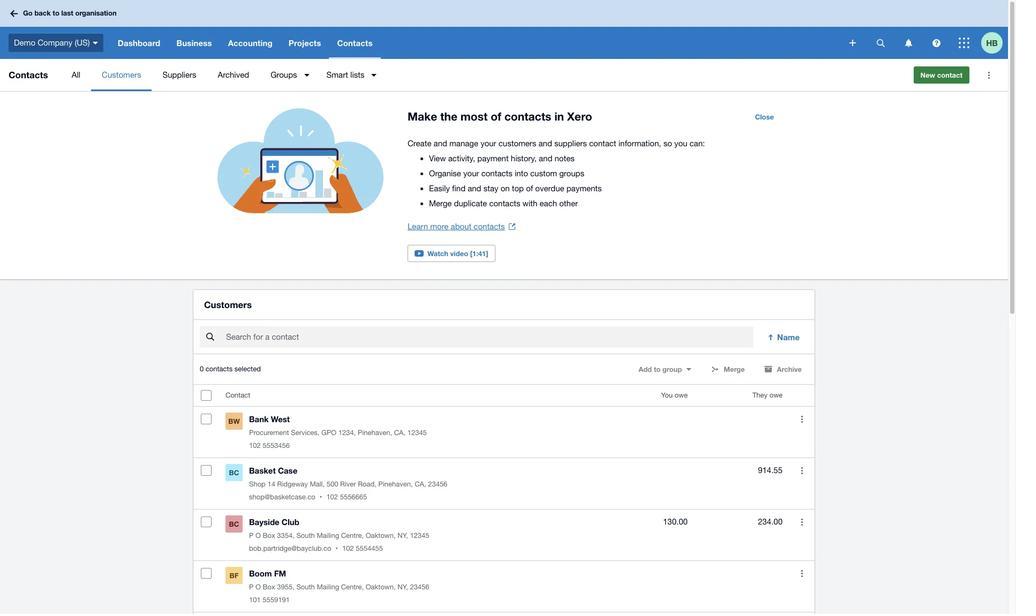 Task type: vqa. For each thing, say whether or not it's contained in the screenshot.
ADD TO GROUP
yes



Task type: describe. For each thing, give the bounding box(es) containing it.
projects button
[[281, 27, 329, 59]]

learn
[[408, 222, 428, 231]]

0 vertical spatial your
[[481, 139, 497, 148]]

groups
[[560, 169, 585, 178]]

smart lists
[[327, 70, 365, 79]]

p for bayside club
[[249, 532, 254, 540]]

create and manage your customers and suppliers contact information, so you can:
[[408, 139, 705, 148]]

mall,
[[310, 480, 325, 488]]

box for bayside
[[263, 532, 275, 540]]

102 for basket case
[[327, 493, 338, 501]]

to inside popup button
[[654, 365, 661, 374]]

bc for basket case
[[229, 469, 239, 477]]

14
[[268, 480, 275, 488]]

suppliers button
[[152, 59, 207, 91]]

can:
[[690, 139, 705, 148]]

other
[[560, 199, 578, 208]]

owe for you owe
[[675, 391, 688, 399]]

on
[[501, 184, 510, 193]]

view
[[429, 154, 446, 163]]

all
[[72, 70, 80, 79]]

3 more row options image from the top
[[792, 511, 813, 533]]

contacts button
[[329, 27, 381, 59]]

you owe
[[661, 391, 688, 399]]

they
[[753, 391, 768, 399]]

3955,
[[277, 583, 295, 591]]

1 vertical spatial of
[[526, 184, 533, 193]]

overdue
[[536, 184, 565, 193]]

organise
[[429, 169, 461, 178]]

• for bayside club
[[336, 545, 338, 553]]

pinehaven, inside basket case shop 14 ridgeway mall, 500 river road, pinehaven, ca, 23456 shop@basketcase.co • 102 5556665
[[379, 480, 413, 488]]

dashboard link
[[110, 27, 169, 59]]

box for boom
[[263, 583, 275, 591]]

p for boom fm
[[249, 583, 254, 591]]

12345 inside the bank west procurement services, gpo 1234, pinehaven, ca, 12345 102 5553456
[[408, 429, 427, 437]]

suppliers
[[555, 139, 587, 148]]

add
[[639, 365, 652, 374]]

basket
[[249, 466, 276, 475]]

organisation
[[75, 9, 117, 17]]

archived button
[[207, 59, 260, 91]]

xero
[[567, 110, 592, 123]]

svg image inside demo company (us) popup button
[[93, 42, 98, 44]]

most
[[461, 110, 488, 123]]

234.00
[[758, 517, 783, 526]]

custom
[[531, 169, 557, 178]]

you
[[661, 391, 673, 399]]

contacts inside dropdown button
[[337, 38, 373, 48]]

organise your contacts into custom groups
[[429, 169, 585, 178]]

top
[[512, 184, 524, 193]]

svg image inside the go back to last organisation link
[[10, 10, 18, 17]]

view activity, payment history, and notes
[[429, 154, 575, 163]]

learn more about contacts link
[[408, 219, 516, 234]]

into
[[515, 169, 528, 178]]

duplicate
[[454, 199, 487, 208]]

hb
[[987, 38, 998, 47]]

river
[[340, 480, 356, 488]]

2 more row options image from the top
[[792, 460, 813, 481]]

ca, inside basket case shop 14 ridgeway mall, 500 river road, pinehaven, ca, 23456 shop@basketcase.co • 102 5556665
[[415, 480, 426, 488]]

south for fm
[[297, 583, 315, 591]]

activity,
[[448, 154, 475, 163]]

navigation inside banner
[[110, 27, 842, 59]]

menu containing all
[[61, 59, 905, 91]]

create
[[408, 139, 432, 148]]

[1:41]
[[470, 249, 489, 258]]

contact
[[226, 391, 250, 399]]

accounting
[[228, 38, 273, 48]]

archived
[[218, 70, 249, 79]]

contacts inside learn more about contacts link
[[474, 222, 505, 231]]

notes
[[555, 154, 575, 163]]

bank
[[249, 414, 269, 424]]

1 vertical spatial svg image
[[905, 39, 912, 47]]

actions menu image
[[979, 64, 1000, 86]]

and left 'suppliers'
[[539, 139, 552, 148]]

boom fm p o box 3955, south mailing centre, oaktown, ny, 23456 101 5559191
[[249, 569, 430, 604]]

5556665
[[340, 493, 367, 501]]

business button
[[169, 27, 220, 59]]

they owe
[[753, 391, 783, 399]]

the
[[441, 110, 458, 123]]

add to group
[[639, 365, 682, 374]]

payments
[[567, 184, 602, 193]]

Search for a contact field
[[225, 327, 754, 347]]

projects
[[289, 38, 321, 48]]

demo
[[14, 38, 35, 47]]

1234,
[[339, 429, 356, 437]]

archive
[[777, 365, 802, 374]]

contacts right 0
[[206, 365, 233, 373]]

road,
[[358, 480, 377, 488]]

130.00
[[663, 517, 688, 526]]

find
[[452, 184, 466, 193]]

banner containing hb
[[0, 0, 1009, 59]]

company
[[38, 38, 72, 47]]

ridgeway
[[277, 480, 308, 488]]

merge for merge
[[724, 365, 745, 374]]

services,
[[291, 429, 320, 437]]

centre, for boom fm
[[341, 583, 364, 591]]

1 vertical spatial customers
[[204, 299, 252, 310]]

oaktown, for boom fm
[[366, 583, 396, 591]]

watch video [1:41]
[[428, 249, 489, 258]]

customers
[[499, 139, 537, 148]]

stay
[[484, 184, 499, 193]]

new contact
[[921, 71, 963, 79]]

centre, for bayside club
[[341, 532, 364, 540]]

video
[[450, 249, 468, 258]]

12345 inside bayside club p o box 3354, south mailing centre, oaktown, ny, 12345 bob.partridge@bayclub.co • 102 5554455
[[410, 532, 430, 540]]

oaktown, for bayside club
[[366, 532, 396, 540]]

customers button
[[91, 59, 152, 91]]



Task type: locate. For each thing, give the bounding box(es) containing it.
south inside boom fm p o box 3955, south mailing centre, oaktown, ny, 23456 101 5559191
[[297, 583, 315, 591]]

1 vertical spatial south
[[297, 583, 315, 591]]

your down activity, at left top
[[464, 169, 479, 178]]

box inside bayside club p o box 3354, south mailing centre, oaktown, ny, 12345 bob.partridge@bayclub.co • 102 5554455
[[263, 532, 275, 540]]

history,
[[511, 154, 537, 163]]

your
[[481, 139, 497, 148], [464, 169, 479, 178]]

0 vertical spatial merge
[[429, 199, 452, 208]]

groups
[[271, 70, 297, 79]]

1 oaktown, from the top
[[366, 532, 396, 540]]

merge down easily
[[429, 199, 452, 208]]

menu
[[61, 59, 905, 91]]

1 horizontal spatial of
[[526, 184, 533, 193]]

0 vertical spatial contacts
[[337, 38, 373, 48]]

500
[[327, 480, 338, 488]]

0 horizontal spatial contacts
[[9, 69, 48, 80]]

0 horizontal spatial merge
[[429, 199, 452, 208]]

1 vertical spatial p
[[249, 583, 254, 591]]

centre, inside boom fm p o box 3955, south mailing centre, oaktown, ny, 23456 101 5559191
[[341, 583, 364, 591]]

bc left bayside
[[229, 520, 239, 529]]

102 inside basket case shop 14 ridgeway mall, 500 river road, pinehaven, ca, 23456 shop@basketcase.co • 102 5556665
[[327, 493, 338, 501]]

1 p from the top
[[249, 532, 254, 540]]

watch video [1:41] button
[[408, 245, 496, 262]]

bayside
[[249, 517, 280, 527]]

ny, for bayside club
[[398, 532, 408, 540]]

0 vertical spatial 23456
[[428, 480, 448, 488]]

• inside bayside club p o box 3354, south mailing centre, oaktown, ny, 12345 bob.partridge@bayclub.co • 102 5554455
[[336, 545, 338, 553]]

merge inside button
[[724, 365, 745, 374]]

contacts up customers
[[505, 110, 552, 123]]

contact list table element
[[193, 385, 815, 614]]

about
[[451, 222, 472, 231]]

0 vertical spatial 102
[[249, 442, 261, 450]]

new
[[921, 71, 936, 79]]

south inside bayside club p o box 3354, south mailing centre, oaktown, ny, 12345 bob.partridge@bayclub.co • 102 5554455
[[297, 532, 315, 540]]

contacts down demo
[[9, 69, 48, 80]]

1 horizontal spatial merge
[[724, 365, 745, 374]]

1 horizontal spatial contact
[[938, 71, 963, 79]]

easily find and stay on top of overdue payments
[[429, 184, 602, 193]]

with
[[523, 199, 538, 208]]

of right most on the left
[[491, 110, 502, 123]]

3354,
[[277, 532, 295, 540]]

centre, inside bayside club p o box 3354, south mailing centre, oaktown, ny, 12345 bob.partridge@bayclub.co • 102 5554455
[[341, 532, 364, 540]]

bf
[[230, 571, 239, 580]]

0 vertical spatial pinehaven,
[[358, 429, 392, 437]]

svg image
[[959, 38, 970, 48], [877, 39, 885, 47], [933, 39, 941, 47], [850, 40, 856, 46], [93, 42, 98, 44]]

1 owe from the left
[[675, 391, 688, 399]]

procurement
[[249, 429, 289, 437]]

2 centre, from the top
[[341, 583, 364, 591]]

mailing right 3955,
[[317, 583, 339, 591]]

and up custom
[[539, 154, 553, 163]]

merge left archive button
[[724, 365, 745, 374]]

2 oaktown, from the top
[[366, 583, 396, 591]]

demo company (us)
[[14, 38, 90, 47]]

group
[[663, 365, 682, 374]]

name button
[[760, 326, 809, 348]]

4 more row options image from the top
[[792, 563, 813, 584]]

1 vertical spatial •
[[336, 545, 338, 553]]

make
[[408, 110, 437, 123]]

0 horizontal spatial ca,
[[394, 429, 406, 437]]

oaktown, down 5554455
[[366, 583, 396, 591]]

and
[[434, 139, 447, 148], [539, 139, 552, 148], [539, 154, 553, 163], [468, 184, 482, 193]]

1 vertical spatial o
[[256, 583, 261, 591]]

0 vertical spatial south
[[297, 532, 315, 540]]

your up payment
[[481, 139, 497, 148]]

1 horizontal spatial customers
[[204, 299, 252, 310]]

accounting button
[[220, 27, 281, 59]]

102 inside bayside club p o box 3354, south mailing centre, oaktown, ny, 12345 bob.partridge@bayclub.co • 102 5554455
[[342, 545, 354, 553]]

groups button
[[260, 59, 316, 91]]

101
[[249, 596, 261, 604]]

1 vertical spatial ny,
[[398, 583, 408, 591]]

1 mailing from the top
[[317, 532, 339, 540]]

mailing for club
[[317, 532, 339, 540]]

box inside boom fm p o box 3955, south mailing centre, oaktown, ny, 23456 101 5559191
[[263, 583, 275, 591]]

suppliers
[[163, 70, 196, 79]]

contact right 'suppliers'
[[589, 139, 617, 148]]

0 vertical spatial of
[[491, 110, 502, 123]]

1 vertical spatial bc
[[229, 520, 239, 529]]

centre, down 5554455
[[341, 583, 364, 591]]

mailing inside bayside club p o box 3354, south mailing centre, oaktown, ny, 12345 bob.partridge@bayclub.co • 102 5554455
[[317, 532, 339, 540]]

102 left 5554455
[[342, 545, 354, 553]]

2 mailing from the top
[[317, 583, 339, 591]]

club
[[282, 517, 300, 527]]

bank west procurement services, gpo 1234, pinehaven, ca, 12345 102 5553456
[[249, 414, 427, 450]]

banner
[[0, 0, 1009, 59]]

mailing
[[317, 532, 339, 540], [317, 583, 339, 591]]

owe
[[675, 391, 688, 399], [770, 391, 783, 399]]

102 inside the bank west procurement services, gpo 1234, pinehaven, ca, 12345 102 5553456
[[249, 442, 261, 450]]

1 vertical spatial mailing
[[317, 583, 339, 591]]

1 horizontal spatial contacts
[[337, 38, 373, 48]]

914.55
[[758, 466, 783, 475]]

case
[[278, 466, 298, 475]]

p
[[249, 532, 254, 540], [249, 583, 254, 591]]

owe for they owe
[[770, 391, 783, 399]]

add to group button
[[633, 361, 698, 378]]

business
[[177, 38, 212, 48]]

1 box from the top
[[263, 532, 275, 540]]

basket case shop 14 ridgeway mall, 500 river road, pinehaven, ca, 23456 shop@basketcase.co • 102 5556665
[[249, 466, 448, 501]]

ny,
[[398, 532, 408, 540], [398, 583, 408, 591]]

o for boom fm
[[256, 583, 261, 591]]

0 vertical spatial to
[[53, 9, 59, 17]]

centre, up 5554455
[[341, 532, 364, 540]]

0 vertical spatial ca,
[[394, 429, 406, 437]]

of
[[491, 110, 502, 123], [526, 184, 533, 193]]

smart
[[327, 70, 348, 79]]

0 vertical spatial bc
[[229, 469, 239, 477]]

smart lists button
[[316, 59, 383, 91]]

back
[[35, 9, 51, 17]]

• inside basket case shop 14 ridgeway mall, 500 river road, pinehaven, ca, 23456 shop@basketcase.co • 102 5556665
[[320, 493, 322, 501]]

ca,
[[394, 429, 406, 437], [415, 480, 426, 488]]

in
[[555, 110, 564, 123]]

0 vertical spatial o
[[256, 532, 261, 540]]

1 vertical spatial ca,
[[415, 480, 426, 488]]

merge
[[429, 199, 452, 208], [724, 365, 745, 374]]

1 horizontal spatial 102
[[327, 493, 338, 501]]

p inside boom fm p o box 3955, south mailing centre, oaktown, ny, 23456 101 5559191
[[249, 583, 254, 591]]

0 vertical spatial centre,
[[341, 532, 364, 540]]

1 bc from the top
[[229, 469, 239, 477]]

make the most of contacts in xero
[[408, 110, 592, 123]]

2 p from the top
[[249, 583, 254, 591]]

0 horizontal spatial svg image
[[10, 10, 18, 17]]

1 vertical spatial your
[[464, 169, 479, 178]]

1 south from the top
[[297, 532, 315, 540]]

1 vertical spatial contact
[[589, 139, 617, 148]]

23456 inside basket case shop 14 ridgeway mall, 500 river road, pinehaven, ca, 23456 shop@basketcase.co • 102 5556665
[[428, 480, 448, 488]]

oaktown, inside boom fm p o box 3955, south mailing centre, oaktown, ny, 23456 101 5559191
[[366, 583, 396, 591]]

p inside bayside club p o box 3354, south mailing centre, oaktown, ny, 12345 bob.partridge@bayclub.co • 102 5554455
[[249, 532, 254, 540]]

ca, inside the bank west procurement services, gpo 1234, pinehaven, ca, 12345 102 5553456
[[394, 429, 406, 437]]

box
[[263, 532, 275, 540], [263, 583, 275, 591]]

merge for merge duplicate contacts with each other
[[429, 199, 452, 208]]

contacts down payment
[[482, 169, 513, 178]]

• for basket case
[[320, 493, 322, 501]]

bc left basket
[[229, 469, 239, 477]]

0 vertical spatial ny,
[[398, 532, 408, 540]]

owe right you at the bottom right of page
[[675, 391, 688, 399]]

0 vertical spatial contact
[[938, 71, 963, 79]]

1 vertical spatial 12345
[[410, 532, 430, 540]]

0 horizontal spatial your
[[464, 169, 479, 178]]

pinehaven, right 1234,
[[358, 429, 392, 437]]

0 horizontal spatial to
[[53, 9, 59, 17]]

south
[[297, 532, 315, 540], [297, 583, 315, 591]]

box down bayside
[[263, 532, 275, 540]]

to inside banner
[[53, 9, 59, 17]]

130.00 link
[[663, 516, 688, 529]]

o up 101
[[256, 583, 261, 591]]

to right add
[[654, 365, 661, 374]]

hb button
[[982, 27, 1009, 59]]

pinehaven, inside the bank west procurement services, gpo 1234, pinehaven, ca, 12345 102 5553456
[[358, 429, 392, 437]]

0 vertical spatial •
[[320, 493, 322, 501]]

p up 101
[[249, 583, 254, 591]]

(us)
[[75, 38, 90, 47]]

o inside bayside club p o box 3354, south mailing centre, oaktown, ny, 12345 bob.partridge@bayclub.co • 102 5554455
[[256, 532, 261, 540]]

1 ny, from the top
[[398, 532, 408, 540]]

1 vertical spatial box
[[263, 583, 275, 591]]

contact right new at the right top
[[938, 71, 963, 79]]

oaktown, inside bayside club p o box 3354, south mailing centre, oaktown, ny, 12345 bob.partridge@bayclub.co • 102 5554455
[[366, 532, 396, 540]]

2 o from the top
[[256, 583, 261, 591]]

demo company (us) button
[[0, 27, 110, 59]]

bayside club p o box 3354, south mailing centre, oaktown, ny, 12345 bob.partridge@bayclub.co • 102 5554455
[[249, 517, 430, 553]]

0 horizontal spatial •
[[320, 493, 322, 501]]

102 down 500
[[327, 493, 338, 501]]

shop@basketcase.co
[[249, 493, 316, 501]]

1 horizontal spatial owe
[[770, 391, 783, 399]]

23456 inside boom fm p o box 3955, south mailing centre, oaktown, ny, 23456 101 5559191
[[410, 583, 430, 591]]

gpo
[[322, 429, 337, 437]]

2 ny, from the top
[[398, 583, 408, 591]]

2 bc from the top
[[229, 520, 239, 529]]

south right 3955,
[[297, 583, 315, 591]]

all button
[[61, 59, 91, 91]]

23456 for basket case
[[428, 480, 448, 488]]

1 horizontal spatial to
[[654, 365, 661, 374]]

0 vertical spatial oaktown,
[[366, 532, 396, 540]]

0 horizontal spatial contact
[[589, 139, 617, 148]]

102 down procurement
[[249, 442, 261, 450]]

• down mall,
[[320, 493, 322, 501]]

mailing inside boom fm p o box 3955, south mailing centre, oaktown, ny, 23456 101 5559191
[[317, 583, 339, 591]]

contacts down on
[[489, 199, 521, 208]]

box up 5559191
[[263, 583, 275, 591]]

23456 for boom fm
[[410, 583, 430, 591]]

p down bayside
[[249, 532, 254, 540]]

svg image
[[10, 10, 18, 17], [905, 39, 912, 47]]

• left 5554455
[[336, 545, 338, 553]]

1 vertical spatial oaktown,
[[366, 583, 396, 591]]

1 horizontal spatial ca,
[[415, 480, 426, 488]]

boom
[[249, 569, 272, 578]]

bc for bayside club
[[229, 520, 239, 529]]

contacts up 'lists'
[[337, 38, 373, 48]]

1 vertical spatial to
[[654, 365, 661, 374]]

bob.partridge@bayclub.co
[[249, 545, 331, 553]]

0 vertical spatial mailing
[[317, 532, 339, 540]]

go back to last organisation link
[[6, 4, 123, 23]]

owe right they
[[770, 391, 783, 399]]

0
[[200, 365, 204, 373]]

1 vertical spatial 102
[[327, 493, 338, 501]]

1 horizontal spatial •
[[336, 545, 338, 553]]

0 vertical spatial box
[[263, 532, 275, 540]]

ny, inside bayside club p o box 3354, south mailing centre, oaktown, ny, 12345 bob.partridge@bayclub.co • 102 5554455
[[398, 532, 408, 540]]

1 vertical spatial contacts
[[9, 69, 48, 80]]

0 horizontal spatial of
[[491, 110, 502, 123]]

to left last
[[53, 9, 59, 17]]

contacts down merge duplicate contacts with each other
[[474, 222, 505, 231]]

pinehaven, right road,
[[379, 480, 413, 488]]

0 horizontal spatial 102
[[249, 442, 261, 450]]

2 south from the top
[[297, 583, 315, 591]]

more row options image
[[792, 408, 813, 430], [792, 460, 813, 481], [792, 511, 813, 533], [792, 563, 813, 584]]

0 vertical spatial 12345
[[408, 429, 427, 437]]

102 for bayside club
[[342, 545, 354, 553]]

5554455
[[356, 545, 383, 553]]

0 vertical spatial customers
[[102, 70, 141, 79]]

watch
[[428, 249, 449, 258]]

mailing for fm
[[317, 583, 339, 591]]

contact inside button
[[938, 71, 963, 79]]

0 horizontal spatial customers
[[102, 70, 141, 79]]

ca, right road,
[[415, 480, 426, 488]]

ny, inside boom fm p o box 3955, south mailing centre, oaktown, ny, 23456 101 5559191
[[398, 583, 408, 591]]

1 horizontal spatial your
[[481, 139, 497, 148]]

2 vertical spatial 102
[[342, 545, 354, 553]]

2 horizontal spatial 102
[[342, 545, 354, 553]]

of right top
[[526, 184, 533, 193]]

2 box from the top
[[263, 583, 275, 591]]

go
[[23, 9, 33, 17]]

easily
[[429, 184, 450, 193]]

mailing up bob.partridge@bayclub.co
[[317, 532, 339, 540]]

south for club
[[297, 532, 315, 540]]

ca, right 1234,
[[394, 429, 406, 437]]

0 vertical spatial svg image
[[10, 10, 18, 17]]

1 o from the top
[[256, 532, 261, 540]]

0 horizontal spatial owe
[[675, 391, 688, 399]]

shop
[[249, 480, 266, 488]]

0 vertical spatial p
[[249, 532, 254, 540]]

new contact button
[[914, 66, 970, 84]]

go back to last organisation
[[23, 9, 117, 17]]

2 owe from the left
[[770, 391, 783, 399]]

1 vertical spatial merge
[[724, 365, 745, 374]]

1 vertical spatial pinehaven,
[[379, 480, 413, 488]]

ny, for boom fm
[[398, 583, 408, 591]]

234.00 link
[[758, 516, 783, 529]]

selected
[[235, 365, 261, 373]]

1 vertical spatial centre,
[[341, 583, 364, 591]]

and up view
[[434, 139, 447, 148]]

navigation containing dashboard
[[110, 27, 842, 59]]

south right 3354,
[[297, 532, 315, 540]]

dashboard
[[118, 38, 160, 48]]

contacts
[[337, 38, 373, 48], [9, 69, 48, 80]]

o for bayside club
[[256, 532, 261, 540]]

o down bayside
[[256, 532, 261, 540]]

and up duplicate on the top
[[468, 184, 482, 193]]

customers inside button
[[102, 70, 141, 79]]

oaktown, up 5554455
[[366, 532, 396, 540]]

payment
[[478, 154, 509, 163]]

close
[[755, 113, 774, 121]]

name
[[778, 332, 800, 342]]

1 vertical spatial 23456
[[410, 583, 430, 591]]

o inside boom fm p o box 3955, south mailing centre, oaktown, ny, 23456 101 5559191
[[256, 583, 261, 591]]

1 horizontal spatial svg image
[[905, 39, 912, 47]]

1 centre, from the top
[[341, 532, 364, 540]]

1 more row options image from the top
[[792, 408, 813, 430]]

navigation
[[110, 27, 842, 59]]



